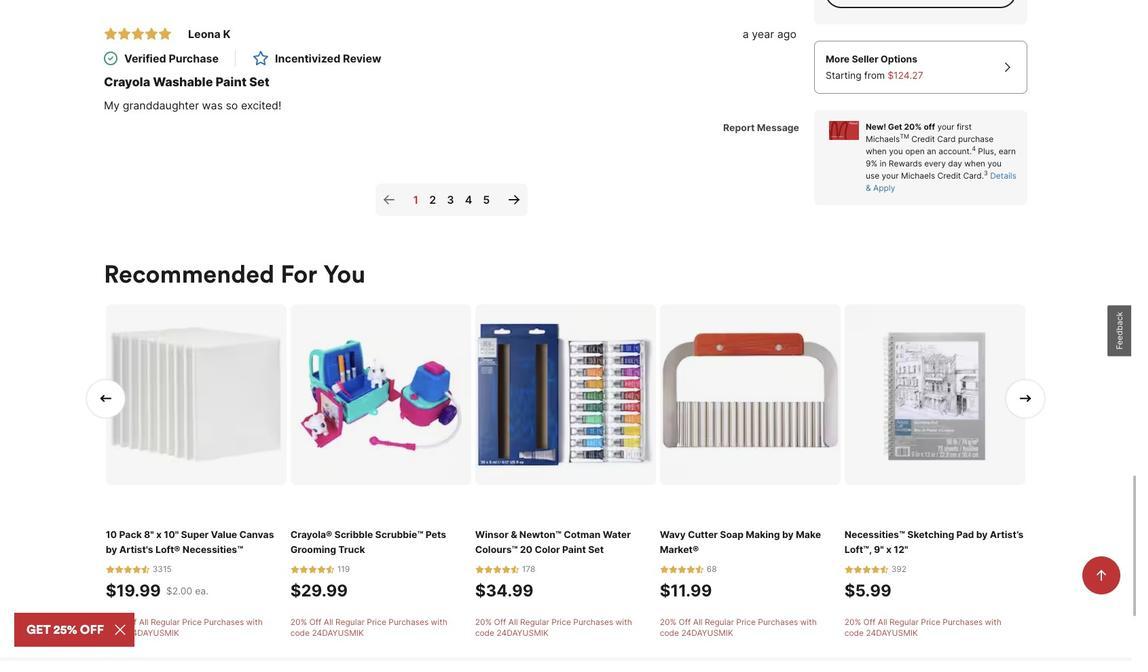 Task type: locate. For each thing, give the bounding box(es) containing it.
3 all from the left
[[509, 617, 518, 627]]

your up apply
[[883, 170, 900, 181]]

1 purchases from the left
[[204, 617, 244, 627]]

all down $34.99
[[509, 617, 518, 627]]

was
[[202, 98, 223, 112]]

code down $5.99
[[845, 628, 864, 638]]

4 code from the left
[[660, 628, 680, 638]]

20
[[520, 544, 533, 555]]

off for $34.99
[[494, 617, 507, 627]]

crayola® scribble scrubbie™ pets grooming truck
[[291, 529, 447, 555]]

off down $29.99
[[310, 617, 322, 627]]

1 code from the left
[[106, 628, 125, 638]]

3 inside 3 details & apply
[[985, 169, 989, 177]]

3 purchases from the left
[[574, 617, 614, 627]]

9"
[[875, 544, 885, 555]]

3315
[[153, 564, 172, 574]]

my granddaughter was so excited!
[[104, 98, 282, 112]]

you inside 4 plus, earn 9% in rewards every day when you use your michaels credit card.
[[988, 158, 1002, 168]]

winsor & newton™ cotman water colours™ 20 color paint set link
[[476, 528, 657, 557]]

card.
[[964, 170, 985, 181]]

1 vertical spatial &
[[511, 529, 518, 540]]

price
[[182, 617, 202, 627], [367, 617, 387, 627], [552, 617, 571, 627], [737, 617, 756, 627], [922, 617, 941, 627]]

4 20% off all regular price purchases with code 24dayusmik from the left
[[660, 617, 817, 638]]

incentivized review
[[275, 51, 382, 65]]

4
[[973, 145, 977, 152], [465, 193, 473, 206]]

4 all from the left
[[694, 617, 703, 627]]

off down $11.99
[[679, 617, 691, 627]]

purchases for $29.99
[[389, 617, 429, 627]]

k
[[223, 27, 231, 41]]

your
[[938, 121, 955, 132], [883, 170, 900, 181]]

0 horizontal spatial credit
[[912, 134, 936, 144]]

crayola washable paint set
[[104, 75, 270, 89]]

credit down off
[[912, 134, 936, 144]]

1 horizontal spatial 3
[[985, 169, 989, 177]]

with for $11.99
[[801, 617, 817, 627]]

all for $11.99
[[694, 617, 703, 627]]

20% for $5.99
[[845, 617, 862, 627]]

24dayusmik down $29.99
[[312, 628, 364, 638]]

from
[[865, 69, 886, 81]]

apply
[[874, 183, 896, 193]]

4 with from the left
[[801, 617, 817, 627]]

pack
[[119, 529, 142, 540]]

by inside the necessities™ sketching pad by artist's loft™, 9" x 12"
[[977, 529, 988, 540]]

a
[[743, 27, 749, 41]]

20% off all regular price purchases with code 24dayusmik for $29.99
[[291, 617, 448, 638]]

all down $11.99
[[694, 617, 703, 627]]

paint down cotman
[[563, 544, 586, 555]]

leona k
[[188, 27, 231, 41]]

off down $5.99
[[864, 617, 876, 627]]

canvas
[[240, 529, 274, 540]]

5 off from the left
[[864, 617, 876, 627]]

michaels down rewards at top right
[[902, 170, 936, 181]]

3 code from the left
[[476, 628, 495, 638]]

4 off from the left
[[679, 617, 691, 627]]

your first michaels
[[866, 121, 973, 144]]

4 price from the left
[[737, 617, 756, 627]]

code down $11.99
[[660, 628, 680, 638]]

0 horizontal spatial michaels
[[866, 134, 901, 144]]

1 horizontal spatial 4
[[973, 145, 977, 152]]

regular down $5.99
[[890, 617, 919, 627]]

by right pad
[[977, 529, 988, 540]]

5 price from the left
[[922, 617, 941, 627]]

2 price from the left
[[367, 617, 387, 627]]

artist's
[[991, 529, 1024, 540]]

recommended for you
[[104, 258, 366, 289]]

1 horizontal spatial by
[[783, 529, 794, 540]]

all
[[139, 617, 149, 627], [324, 617, 333, 627], [509, 617, 518, 627], [694, 617, 703, 627], [879, 617, 888, 627]]

4 down 'purchase'
[[973, 145, 977, 152]]

5 regular from the left
[[890, 617, 919, 627]]

4 inside 4 plus, earn 9% in rewards every day when you use your michaels credit card.
[[973, 145, 977, 152]]

your up card
[[938, 121, 955, 132]]

5 purchases from the left
[[943, 617, 984, 627]]

x right 8"
[[156, 529, 162, 540]]

0 horizontal spatial you
[[890, 146, 904, 156]]

1 tabler image from the left
[[104, 27, 118, 41]]

4 link
[[460, 183, 478, 216]]

3 regular from the left
[[521, 617, 550, 627]]

1 horizontal spatial set
[[589, 544, 604, 555]]

2 with from the left
[[431, 617, 448, 627]]

0 vertical spatial set
[[249, 75, 270, 89]]

0 vertical spatial x
[[156, 529, 162, 540]]

20%
[[905, 121, 923, 132], [106, 617, 122, 627], [291, 617, 307, 627], [476, 617, 492, 627], [660, 617, 677, 627], [845, 617, 862, 627]]

0 horizontal spatial 3
[[447, 193, 454, 206]]

3 right 2 link
[[447, 193, 454, 206]]

124.27
[[894, 69, 924, 81]]

your inside 4 plus, earn 9% in rewards every day when you use your michaels credit card.
[[883, 170, 900, 181]]

24dayusmik down $34.99
[[497, 628, 549, 638]]

you
[[324, 258, 366, 289]]

when inside tm credit card purchase when you open an account.
[[866, 146, 887, 156]]

plcc card logo image
[[830, 121, 860, 140]]

20% down $5.99
[[845, 617, 862, 627]]

20% up tm
[[905, 121, 923, 132]]

for
[[281, 258, 318, 289]]

set down cotman
[[589, 544, 604, 555]]

verified purchase
[[124, 51, 219, 65]]

3
[[985, 169, 989, 177], [447, 193, 454, 206]]

24dayusmik down $5.99
[[867, 628, 919, 638]]

2 off from the left
[[310, 617, 322, 627]]

0 vertical spatial your
[[938, 121, 955, 132]]

1 price from the left
[[182, 617, 202, 627]]

20% off all regular price purchases with code 24dayusmik down $34.99
[[476, 617, 633, 638]]

pad
[[957, 529, 975, 540]]

0 vertical spatial credit
[[912, 134, 936, 144]]

0 horizontal spatial by
[[106, 544, 117, 555]]

3 off from the left
[[494, 617, 507, 627]]

code
[[106, 628, 125, 638], [291, 628, 310, 638], [476, 628, 495, 638], [660, 628, 680, 638], [845, 628, 864, 638]]

paint up so
[[216, 75, 247, 89]]

4 purchases from the left
[[759, 617, 799, 627]]

my
[[104, 98, 120, 112]]

2 horizontal spatial by
[[977, 529, 988, 540]]

20% off all regular price purchases with code 24dayusmik down "$2.00"
[[106, 617, 263, 638]]

1 horizontal spatial paint
[[563, 544, 586, 555]]

1 vertical spatial 3
[[447, 193, 454, 206]]

0 vertical spatial &
[[866, 183, 872, 193]]

0 vertical spatial michaels
[[866, 134, 901, 144]]

24dayusmik for $11.99
[[682, 628, 734, 638]]

tabler image up verified
[[118, 27, 131, 41]]

set up excited!
[[249, 75, 270, 89]]

3 left details
[[985, 169, 989, 177]]

pets
[[426, 529, 447, 540]]

20% off all regular price purchases with code 24dayusmik down $11.99
[[660, 617, 817, 638]]

1 horizontal spatial x
[[887, 544, 892, 555]]

3 with from the left
[[616, 617, 633, 627]]

178
[[522, 564, 536, 574]]

1 vertical spatial 4
[[465, 193, 473, 206]]

12"
[[895, 544, 909, 555]]

all for $29.99
[[324, 617, 333, 627]]

0 horizontal spatial your
[[883, 170, 900, 181]]

you up rewards at top right
[[890, 146, 904, 156]]

1 vertical spatial necessities™
[[183, 544, 243, 555]]

you down plus,
[[988, 158, 1002, 168]]

purchases for $34.99
[[574, 617, 614, 627]]

winsor
[[476, 529, 509, 540]]

10
[[106, 529, 117, 540]]

2
[[430, 193, 436, 206]]

3 tabler image from the left
[[158, 27, 172, 41]]

24dayusmik
[[127, 628, 179, 638], [312, 628, 364, 638], [497, 628, 549, 638], [682, 628, 734, 638], [867, 628, 919, 638]]

1 vertical spatial credit
[[938, 170, 962, 181]]

an
[[928, 146, 937, 156]]

all down $19.99
[[139, 617, 149, 627]]

more seller options starting from $ 124.27
[[826, 53, 924, 81]]

necessities™ sketching pad by artist's loft™, 9" x 12"
[[845, 529, 1024, 555]]

incentivized
[[275, 51, 341, 65]]

1 vertical spatial your
[[883, 170, 900, 181]]

tm
[[901, 133, 910, 140]]

with
[[246, 617, 263, 627], [431, 617, 448, 627], [616, 617, 633, 627], [801, 617, 817, 627], [986, 617, 1002, 627]]

credit inside tm credit card purchase when you open an account.
[[912, 134, 936, 144]]

1 vertical spatial you
[[988, 158, 1002, 168]]

x right 9"
[[887, 544, 892, 555]]

& inside 3 details & apply
[[866, 183, 872, 193]]

3 20% off all regular price purchases with code 24dayusmik from the left
[[476, 617, 633, 638]]

regular down $34.99
[[521, 617, 550, 627]]

make
[[796, 529, 822, 540]]

2 link
[[424, 183, 442, 216]]

off down $34.99
[[494, 617, 507, 627]]

0 vertical spatial necessities™
[[845, 529, 906, 540]]

1 horizontal spatial &
[[866, 183, 872, 193]]

0 vertical spatial you
[[890, 146, 904, 156]]

regular down $19.99 $2.00 ea.
[[151, 617, 180, 627]]

20% off all regular price purchases with code 24dayusmik down the "392"
[[845, 617, 1002, 638]]

24dayusmik down $11.99
[[682, 628, 734, 638]]

1 horizontal spatial michaels
[[902, 170, 936, 181]]

2 code from the left
[[291, 628, 310, 638]]

tabler image up crayola
[[104, 27, 118, 41]]

1 vertical spatial when
[[965, 158, 986, 168]]

more
[[826, 53, 850, 64]]

purchases
[[204, 617, 244, 627], [389, 617, 429, 627], [574, 617, 614, 627], [759, 617, 799, 627], [943, 617, 984, 627]]

20% off all regular price purchases with code 24dayusmik down $29.99
[[291, 617, 448, 638]]

5 code from the left
[[845, 628, 864, 638]]

4 for 4 plus, earn 9% in rewards every day when you use your michaels credit card.
[[973, 145, 977, 152]]

3 24dayusmik from the left
[[497, 628, 549, 638]]

8"
[[144, 529, 154, 540]]

1 vertical spatial paint
[[563, 544, 586, 555]]

all down $29.99
[[324, 617, 333, 627]]

4 regular from the left
[[705, 617, 735, 627]]

in
[[880, 158, 887, 168]]

2 purchases from the left
[[389, 617, 429, 627]]

1 20% off all regular price purchases with code 24dayusmik from the left
[[106, 617, 263, 638]]

1 vertical spatial x
[[887, 544, 892, 555]]

2 20% off all regular price purchases with code 24dayusmik from the left
[[291, 617, 448, 638]]

2 24dayusmik from the left
[[312, 628, 364, 638]]

1 horizontal spatial necessities™
[[845, 529, 906, 540]]

you
[[890, 146, 904, 156], [988, 158, 1002, 168]]

code down $34.99
[[476, 628, 495, 638]]

$19.99 $2.00 ea.
[[106, 581, 209, 601]]

1 horizontal spatial credit
[[938, 170, 962, 181]]

5 all from the left
[[879, 617, 888, 627]]

20% down $29.99
[[291, 617, 307, 627]]

when up card.
[[965, 158, 986, 168]]

1 horizontal spatial your
[[938, 121, 955, 132]]

0 horizontal spatial set
[[249, 75, 270, 89]]

4 left 5 link on the top
[[465, 193, 473, 206]]

5 20% off all regular price purchases with code 24dayusmik from the left
[[845, 617, 1002, 638]]

0 horizontal spatial x
[[156, 529, 162, 540]]

code down $29.99
[[291, 628, 310, 638]]

regular down $11.99
[[705, 617, 735, 627]]

by left make
[[783, 529, 794, 540]]

2 tabler image from the left
[[118, 27, 131, 41]]

necessities™
[[845, 529, 906, 540], [183, 544, 243, 555]]

code for $29.99
[[291, 628, 310, 638]]

granddaughter
[[123, 98, 199, 112]]

set
[[249, 75, 270, 89], [589, 544, 604, 555]]

3 price from the left
[[552, 617, 571, 627]]

regular
[[151, 617, 180, 627], [336, 617, 365, 627], [521, 617, 550, 627], [705, 617, 735, 627], [890, 617, 919, 627]]

$5.99
[[845, 581, 892, 601]]

tabler image
[[104, 27, 118, 41], [118, 27, 131, 41]]

& right the winsor
[[511, 529, 518, 540]]

necessities™ down value
[[183, 544, 243, 555]]

20% off all regular price purchases with code 24dayusmik
[[106, 617, 263, 638], [291, 617, 448, 638], [476, 617, 633, 638], [660, 617, 817, 638], [845, 617, 1002, 638]]

68
[[707, 564, 717, 574]]

20% down $19.99
[[106, 617, 122, 627]]

by down 10 at bottom
[[106, 544, 117, 555]]

0 vertical spatial 3
[[985, 169, 989, 177]]

when inside 4 plus, earn 9% in rewards every day when you use your michaels credit card.
[[965, 158, 986, 168]]

$11.99
[[660, 581, 713, 601]]

0 horizontal spatial when
[[866, 146, 887, 156]]

use
[[866, 170, 880, 181]]

code for $11.99
[[660, 628, 680, 638]]

4 plus, earn 9% in rewards every day when you use your michaels credit card.
[[866, 145, 1017, 181]]

card
[[938, 134, 957, 144]]

off
[[125, 617, 137, 627], [310, 617, 322, 627], [494, 617, 507, 627], [679, 617, 691, 627], [864, 617, 876, 627]]

5 with from the left
[[986, 617, 1002, 627]]

paint inside winsor & newton™ cotman water colours™ 20 color paint set
[[563, 544, 586, 555]]

4 for 4
[[465, 193, 473, 206]]

10 pack 8" x 10" super value canvas by artist's loft® necessities™
[[106, 529, 274, 555]]

ea.
[[195, 585, 209, 597]]

1 horizontal spatial you
[[988, 158, 1002, 168]]

0 horizontal spatial necessities™
[[183, 544, 243, 555]]

michaels inside "your first michaels"
[[866, 134, 901, 144]]

20% down $34.99
[[476, 617, 492, 627]]

0 vertical spatial 4
[[973, 145, 977, 152]]

off down $19.99
[[125, 617, 137, 627]]

1 vertical spatial set
[[589, 544, 604, 555]]

2 all from the left
[[324, 617, 333, 627]]

regular down $29.99
[[336, 617, 365, 627]]

0 vertical spatial when
[[866, 146, 887, 156]]

off for $29.99
[[310, 617, 322, 627]]

necessities™ inside 10 pack 8" x 10" super value canvas by artist's loft® necessities™
[[183, 544, 243, 555]]

by inside 10 pack 8" x 10" super value canvas by artist's loft® necessities™
[[106, 544, 117, 555]]

3 details & apply
[[866, 169, 1017, 193]]

all down $5.99
[[879, 617, 888, 627]]

5 24dayusmik from the left
[[867, 628, 919, 638]]

with for $34.99
[[616, 617, 633, 627]]

credit down day
[[938, 170, 962, 181]]

0 horizontal spatial 4
[[465, 193, 473, 206]]

4 24dayusmik from the left
[[682, 628, 734, 638]]

0 horizontal spatial &
[[511, 529, 518, 540]]

& down the use at right top
[[866, 183, 872, 193]]

all for $34.99
[[509, 617, 518, 627]]

code down $19.99
[[106, 628, 125, 638]]

wn cotman watercolor 20x5ml st image
[[476, 304, 657, 485]]

0 vertical spatial paint
[[216, 75, 247, 89]]

1 vertical spatial michaels
[[902, 170, 936, 181]]

when up 9% in the right of the page
[[866, 146, 887, 156]]

tabler image
[[131, 27, 145, 41], [145, 27, 158, 41], [158, 27, 172, 41]]

necessities™ up 9"
[[845, 529, 906, 540]]

24dayusmik for $5.99
[[867, 628, 919, 638]]

20% down $11.99
[[660, 617, 677, 627]]

2 tabler image from the left
[[145, 27, 158, 41]]

new! get 20% off
[[866, 121, 936, 132]]

24dayusmik down $19.99 $2.00 ea.
[[127, 628, 179, 638]]

2 regular from the left
[[336, 617, 365, 627]]

1 horizontal spatial when
[[965, 158, 986, 168]]

michaels down new! at top
[[866, 134, 901, 144]]



Task type: describe. For each thing, give the bounding box(es) containing it.
loft™,
[[845, 544, 872, 555]]

rewards
[[889, 158, 923, 168]]

verified
[[124, 51, 166, 65]]

every
[[925, 158, 947, 168]]

1 link
[[408, 183, 424, 216]]

1 24dayusmik from the left
[[127, 628, 179, 638]]

report
[[724, 121, 755, 133]]

price for $29.99
[[367, 617, 387, 627]]

plus,
[[979, 146, 997, 156]]

first
[[957, 121, 973, 132]]

ago
[[778, 27, 797, 41]]

next page image
[[507, 191, 523, 208]]

20% off all regular price purchases with code 24dayusmik for $5.99
[[845, 617, 1002, 638]]

3 link
[[442, 183, 460, 216]]

excited!
[[241, 98, 282, 112]]

artminds™ soap making, wavy cutter image
[[660, 304, 842, 485]]

truck
[[339, 544, 365, 555]]

value
[[211, 529, 237, 540]]

1 off from the left
[[125, 617, 137, 627]]

artist's
[[119, 544, 153, 555]]

options
[[881, 53, 918, 64]]

color
[[535, 544, 560, 555]]

off for $5.99
[[864, 617, 876, 627]]

code for $34.99
[[476, 628, 495, 638]]

winsor & newton™ cotman water colours™ 20 color paint set
[[476, 529, 631, 555]]

day
[[949, 158, 963, 168]]

regular for $29.99
[[336, 617, 365, 627]]

crayola® scribble scrubbie™ pets grooming truck link
[[291, 528, 472, 557]]

recommended
[[104, 258, 275, 289]]

grooming
[[291, 544, 336, 555]]

purchase
[[169, 51, 219, 65]]

credit inside 4 plus, earn 9% in rewards every day when you use your michaels credit card.
[[938, 170, 962, 181]]

1 tabler image from the left
[[131, 27, 145, 41]]

regular for $34.99
[[521, 617, 550, 627]]

wavy
[[660, 529, 686, 540]]

market®
[[660, 544, 700, 555]]

artist's loft™ fundamentals sketch pad image
[[845, 304, 1026, 485]]

20% for $11.99
[[660, 617, 677, 627]]

soap
[[721, 529, 744, 540]]

crayola®
[[291, 529, 332, 540]]

details & apply link
[[866, 170, 1017, 193]]

s/scrubbie pet grooming truck image
[[291, 304, 472, 485]]

new!
[[866, 121, 887, 132]]

1 with from the left
[[246, 617, 263, 627]]

set inside winsor & newton™ cotman water colours™ 20 color paint set
[[589, 544, 604, 555]]

seller
[[852, 53, 879, 64]]

$34.99
[[476, 581, 534, 601]]

all for $5.99
[[879, 617, 888, 627]]

$19.99
[[106, 581, 161, 601]]

1
[[414, 193, 419, 206]]

x inside 10 pack 8" x 10" super value canvas by artist's loft® necessities™
[[156, 529, 162, 540]]

with for $29.99
[[431, 617, 448, 627]]

$29.99
[[291, 581, 348, 601]]

previous page image
[[381, 191, 397, 208]]

regular for $11.99
[[705, 617, 735, 627]]

your inside "your first michaels"
[[938, 121, 955, 132]]

loft®
[[156, 544, 181, 555]]

5 link
[[478, 183, 496, 216]]

report message
[[724, 121, 800, 133]]

message
[[758, 121, 800, 133]]

$2.00
[[166, 585, 192, 597]]

details
[[991, 170, 1017, 181]]

9%
[[866, 158, 878, 168]]

starting
[[826, 69, 862, 81]]

0 horizontal spatial paint
[[216, 75, 247, 89]]

scrubbie™
[[376, 529, 424, 540]]

purchases for $11.99
[[759, 617, 799, 627]]

price for $5.99
[[922, 617, 941, 627]]

get
[[889, 121, 903, 132]]

3 for 3 details & apply
[[985, 169, 989, 177]]

making
[[746, 529, 781, 540]]

artist's loft® necessities™ canvas super value 10 pack, 8"" x 10"" image
[[106, 304, 287, 485]]

20% for $34.99
[[476, 617, 492, 627]]

24dayusmik for $34.99
[[497, 628, 549, 638]]

tm credit card purchase when you open an account.
[[866, 133, 994, 156]]

open
[[906, 146, 925, 156]]

x inside the necessities™ sketching pad by artist's loft™, 9" x 12"
[[887, 544, 892, 555]]

wavy cutter soap making by make market®
[[660, 529, 822, 555]]

necessities™ inside the necessities™ sketching pad by artist's loft™, 9" x 12"
[[845, 529, 906, 540]]

by inside wavy cutter soap making by make market®
[[783, 529, 794, 540]]

colours™
[[476, 544, 518, 555]]

1 regular from the left
[[151, 617, 180, 627]]

cutter
[[688, 529, 718, 540]]

code for $5.99
[[845, 628, 864, 638]]

5
[[483, 193, 490, 206]]

review
[[343, 51, 382, 65]]

24dayusmik for $29.99
[[312, 628, 364, 638]]

so
[[226, 98, 238, 112]]

you inside tm credit card purchase when you open an account.
[[890, 146, 904, 156]]

with for $5.99
[[986, 617, 1002, 627]]

& inside winsor & newton™ cotman water colours™ 20 color paint set
[[511, 529, 518, 540]]

newton™
[[520, 529, 562, 540]]

price for $11.99
[[737, 617, 756, 627]]

10" super
[[164, 529, 209, 540]]

washable
[[153, 75, 213, 89]]

crayola
[[104, 75, 150, 89]]

20% off all regular price purchases with code 24dayusmik for $11.99
[[660, 617, 817, 638]]

cotman
[[564, 529, 601, 540]]

michaels inside 4 plus, earn 9% in rewards every day when you use your michaels credit card.
[[902, 170, 936, 181]]

scribble
[[335, 529, 373, 540]]

regular for $5.99
[[890, 617, 919, 627]]

leona
[[188, 27, 221, 41]]

sketching
[[908, 529, 955, 540]]

20% for $29.99
[[291, 617, 307, 627]]

3 for 3
[[447, 193, 454, 206]]

earn
[[1000, 146, 1017, 156]]

off for $11.99
[[679, 617, 691, 627]]

20% off all regular price purchases with code 24dayusmik for $34.99
[[476, 617, 633, 638]]

1 all from the left
[[139, 617, 149, 627]]

water
[[603, 529, 631, 540]]

purchase
[[959, 134, 994, 144]]

price for $34.99
[[552, 617, 571, 627]]

purchases for $5.99
[[943, 617, 984, 627]]



Task type: vqa. For each thing, say whether or not it's contained in the screenshot.
the bottommost tabler icon
no



